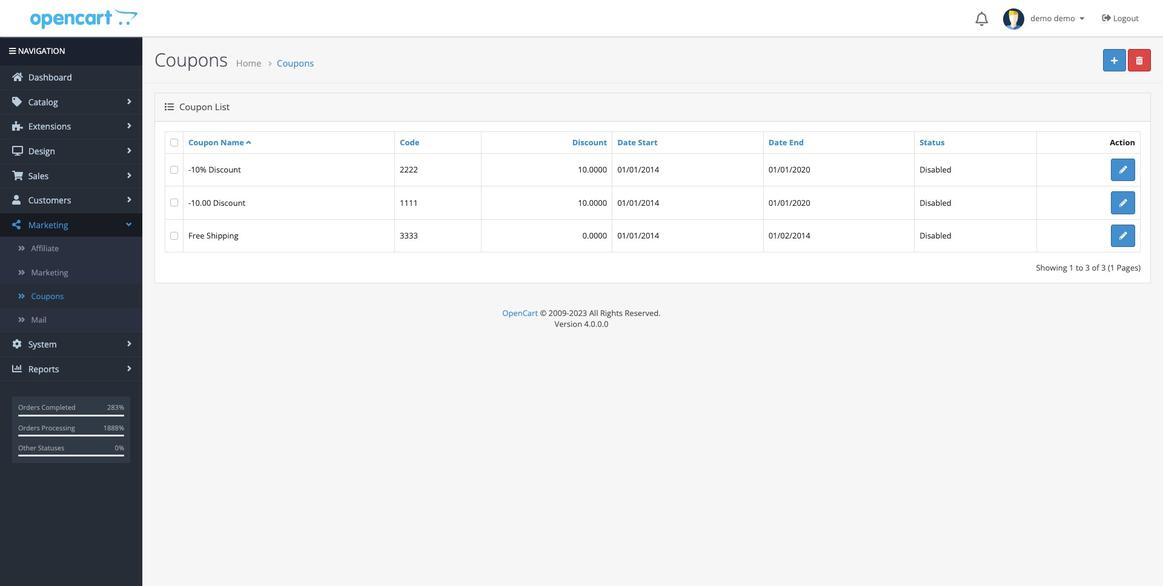 Task type: vqa. For each thing, say whether or not it's contained in the screenshot.
the Users
no



Task type: describe. For each thing, give the bounding box(es) containing it.
demo demo
[[1025, 13, 1078, 24]]

user image
[[12, 195, 23, 205]]

opencart © 2009-2023 all rights reserved. version 4.0.0.0
[[503, 308, 661, 330]]

logout link
[[1094, 0, 1152, 36]]

01/01/2014 for 2222
[[618, 164, 660, 175]]

mail
[[31, 314, 47, 325]]

opencart link
[[503, 308, 538, 319]]

10%
[[191, 164, 207, 175]]

name
[[221, 137, 244, 148]]

shipping
[[207, 230, 239, 241]]

cog image
[[12, 339, 23, 349]]

version
[[555, 319, 583, 330]]

date for date start
[[618, 137, 636, 148]]

add new image
[[1112, 57, 1118, 65]]

statuses
[[38, 444, 64, 453]]

completed
[[42, 403, 76, 412]]

0 vertical spatial marketing
[[26, 219, 68, 231]]

opencart image
[[29, 7, 138, 29]]

affiliate
[[31, 243, 59, 254]]

edit image for 01/01/2020
[[1120, 166, 1128, 174]]

tag image
[[12, 97, 23, 107]]

processing
[[42, 423, 75, 433]]

0%
[[115, 444, 124, 453]]

orders processing
[[18, 423, 75, 433]]

1 marketing link from the top
[[0, 213, 142, 237]]

other
[[18, 444, 36, 453]]

other statuses
[[18, 444, 64, 453]]

2 3 from the left
[[1102, 262, 1106, 273]]

1 demo from the left
[[1031, 13, 1052, 24]]

start
[[638, 137, 658, 148]]

coupons for topmost coupons link
[[277, 57, 314, 69]]

2222
[[400, 164, 418, 175]]

free shipping
[[188, 230, 239, 241]]

coupon for coupon name
[[188, 137, 219, 148]]

opencart
[[503, 308, 538, 319]]

showing
[[1037, 262, 1068, 273]]

10.0000 for 1111
[[578, 197, 607, 208]]

navigation
[[16, 45, 65, 56]]

2 marketing link from the top
[[0, 261, 142, 285]]

1888%
[[103, 423, 124, 433]]

10.00
[[191, 197, 211, 208]]

4.0.0.0
[[585, 319, 609, 330]]

2 demo from the left
[[1054, 13, 1076, 24]]

sign out alt image
[[1103, 13, 1112, 22]]

pages)
[[1117, 262, 1141, 273]]

action
[[1110, 137, 1136, 148]]

reports link
[[0, 357, 142, 381]]

1111
[[400, 197, 418, 208]]

283%
[[107, 403, 124, 412]]

edit image
[[1120, 199, 1128, 207]]

dashboard
[[26, 72, 72, 83]]

system
[[26, 339, 57, 350]]

discount for 2222
[[209, 164, 241, 175]]

demo demo link
[[998, 0, 1094, 36]]

disabled for 3333
[[920, 230, 952, 241]]

1 horizontal spatial coupons
[[155, 47, 228, 72]]

status link
[[920, 137, 945, 148]]

home
[[236, 57, 262, 69]]

10.0000 for 2222
[[578, 164, 607, 175]]

coupon list
[[177, 101, 230, 113]]

01/01/2014 for 1111
[[618, 197, 660, 208]]

01/01/2020 for 1111
[[769, 197, 811, 208]]

puzzle piece image
[[12, 121, 23, 131]]

logout
[[1114, 13, 1139, 24]]

delete image
[[1137, 57, 1143, 65]]

discount for 1111
[[213, 197, 246, 208]]

reserved.
[[625, 308, 661, 319]]

disabled for 2222
[[920, 164, 952, 175]]

date start link
[[618, 137, 658, 148]]

coupon name link
[[188, 137, 251, 148]]

home link
[[236, 57, 262, 69]]

orders completed
[[18, 403, 76, 412]]

coupon for coupon list
[[179, 101, 213, 113]]

2009-
[[549, 308, 569, 319]]

coupons for left coupons link
[[31, 291, 64, 302]]

sales
[[26, 170, 49, 182]]

orders for orders processing
[[18, 423, 40, 433]]

code link
[[400, 137, 420, 148]]

disabled for 1111
[[920, 197, 952, 208]]



Task type: locate. For each thing, give the bounding box(es) containing it.
-
[[188, 164, 191, 175], [188, 197, 191, 208]]

-10.00 discount
[[188, 197, 246, 208]]

10.0000 up the 0.0000
[[578, 197, 607, 208]]

1 vertical spatial coupon
[[188, 137, 219, 148]]

1 01/01/2014 from the top
[[618, 164, 660, 175]]

01/01/2014 down date start link
[[618, 197, 660, 208]]

coupons up coupon list
[[155, 47, 228, 72]]

2 horizontal spatial coupons
[[277, 57, 314, 69]]

01/01/2014
[[618, 164, 660, 175], [618, 197, 660, 208], [618, 230, 660, 241]]

dashboard link
[[0, 66, 142, 90]]

extensions link
[[0, 115, 142, 139]]

orders
[[18, 403, 40, 412], [18, 423, 40, 433]]

1 horizontal spatial demo
[[1054, 13, 1076, 24]]

2 01/01/2020 from the top
[[769, 197, 811, 208]]

catalog
[[26, 96, 58, 108]]

edit image for 01/02/2014
[[1120, 232, 1128, 240]]

discount left date start link
[[573, 137, 607, 148]]

coupons right 'home'
[[277, 57, 314, 69]]

0 horizontal spatial 3
[[1086, 262, 1090, 273]]

2 - from the top
[[188, 197, 191, 208]]

01/01/2014 down date start
[[618, 164, 660, 175]]

disabled
[[920, 164, 952, 175], [920, 197, 952, 208], [920, 230, 952, 241]]

0 vertical spatial edit image
[[1120, 166, 1128, 174]]

reports
[[26, 363, 59, 375]]

demo demo image
[[1004, 8, 1025, 30]]

bell image
[[976, 12, 989, 26]]

marketing
[[26, 219, 68, 231], [31, 267, 68, 278]]

1 vertical spatial marketing link
[[0, 261, 142, 285]]

edit image up the "pages)"
[[1120, 232, 1128, 240]]

0 vertical spatial marketing link
[[0, 213, 142, 237]]

end
[[790, 137, 804, 148]]

date left start
[[618, 137, 636, 148]]

0 vertical spatial orders
[[18, 403, 40, 412]]

0 vertical spatial discount
[[573, 137, 607, 148]]

1 horizontal spatial coupons link
[[277, 57, 314, 69]]

0 vertical spatial coupons link
[[277, 57, 314, 69]]

showing 1 to 3 of 3 (1 pages)
[[1037, 262, 1141, 273]]

-10% discount
[[188, 164, 241, 175]]

(1
[[1108, 262, 1115, 273]]

- for 10%
[[188, 164, 191, 175]]

None checkbox
[[170, 166, 178, 174]]

demo
[[1031, 13, 1052, 24], [1054, 13, 1076, 24]]

01/02/2014
[[769, 230, 811, 241]]

marketing link down "customers" 'link'
[[0, 213, 142, 237]]

1 vertical spatial discount
[[209, 164, 241, 175]]

desktop image
[[12, 146, 23, 156]]

0 vertical spatial -
[[188, 164, 191, 175]]

discount right 10.00
[[213, 197, 246, 208]]

1 disabled from the top
[[920, 164, 952, 175]]

0 horizontal spatial date
[[618, 137, 636, 148]]

sales link
[[0, 164, 142, 188]]

date end link
[[769, 137, 804, 148]]

mail link
[[0, 308, 142, 332]]

1 vertical spatial disabled
[[920, 197, 952, 208]]

discount link
[[573, 137, 607, 148]]

1 horizontal spatial 3
[[1102, 262, 1106, 273]]

3 01/01/2014 from the top
[[618, 230, 660, 241]]

1 vertical spatial edit image
[[1120, 232, 1128, 240]]

2 date from the left
[[769, 137, 788, 148]]

None checkbox
[[170, 139, 178, 146], [170, 199, 178, 207], [170, 232, 178, 240], [170, 139, 178, 146], [170, 199, 178, 207], [170, 232, 178, 240]]

01/01/2020 for 2222
[[769, 164, 811, 175]]

affiliate link
[[0, 237, 142, 261]]

design link
[[0, 139, 142, 163]]

caret down image
[[1078, 15, 1088, 22]]

2 orders from the top
[[18, 423, 40, 433]]

3 disabled from the top
[[920, 230, 952, 241]]

- up free
[[188, 197, 191, 208]]

1 vertical spatial -
[[188, 197, 191, 208]]

1
[[1070, 262, 1074, 273]]

- up 10.00
[[188, 164, 191, 175]]

code
[[400, 137, 420, 148]]

01/01/2014 right the 0.0000
[[618, 230, 660, 241]]

shopping cart image
[[12, 171, 23, 180]]

0.0000
[[583, 230, 607, 241]]

edit image down action
[[1120, 166, 1128, 174]]

demo left caret down image
[[1054, 13, 1076, 24]]

1 3 from the left
[[1086, 262, 1090, 273]]

customers
[[26, 195, 71, 206]]

rights
[[600, 308, 623, 319]]

bars image
[[9, 47, 16, 55]]

1 horizontal spatial date
[[769, 137, 788, 148]]

0 vertical spatial 01/01/2020
[[769, 164, 811, 175]]

demo right demo demo icon
[[1031, 13, 1052, 24]]

all
[[589, 308, 598, 319]]

2 vertical spatial disabled
[[920, 230, 952, 241]]

©
[[540, 308, 547, 319]]

orders for orders completed
[[18, 403, 40, 412]]

3 left of
[[1086, 262, 1090, 273]]

home image
[[12, 72, 23, 82]]

2 edit image from the top
[[1120, 232, 1128, 240]]

extensions
[[26, 121, 71, 132]]

date end
[[769, 137, 804, 148]]

1 vertical spatial 01/01/2014
[[618, 197, 660, 208]]

1 01/01/2020 from the top
[[769, 164, 811, 175]]

2 vertical spatial 01/01/2014
[[618, 230, 660, 241]]

1 orders from the top
[[18, 403, 40, 412]]

edit image
[[1120, 166, 1128, 174], [1120, 232, 1128, 240]]

orders up orders processing
[[18, 403, 40, 412]]

0 vertical spatial coupon
[[179, 101, 213, 113]]

marketing down affiliate
[[31, 267, 68, 278]]

status
[[920, 137, 945, 148]]

share alt image
[[12, 220, 23, 230]]

1 vertical spatial orders
[[18, 423, 40, 433]]

catalog link
[[0, 90, 142, 114]]

date left the end
[[769, 137, 788, 148]]

2 disabled from the top
[[920, 197, 952, 208]]

orders up other
[[18, 423, 40, 433]]

1 vertical spatial 10.0000
[[578, 197, 607, 208]]

list image
[[165, 103, 174, 112]]

- for 10.00
[[188, 197, 191, 208]]

customers link
[[0, 189, 142, 213]]

coupon
[[179, 101, 213, 113], [188, 137, 219, 148]]

date
[[618, 137, 636, 148], [769, 137, 788, 148]]

chart bar image
[[12, 364, 23, 374]]

01/01/2014 for 3333
[[618, 230, 660, 241]]

2 01/01/2014 from the top
[[618, 197, 660, 208]]

coupon up 10%
[[188, 137, 219, 148]]

1 10.0000 from the top
[[578, 164, 607, 175]]

1 vertical spatial coupons link
[[0, 285, 142, 308]]

2 10.0000 from the top
[[578, 197, 607, 208]]

01/01/2020 down date end
[[769, 164, 811, 175]]

system link
[[0, 333, 142, 357]]

0 vertical spatial disabled
[[920, 164, 952, 175]]

1 - from the top
[[188, 164, 191, 175]]

0 vertical spatial 10.0000
[[578, 164, 607, 175]]

marketing link
[[0, 213, 142, 237], [0, 261, 142, 285]]

discount right 10%
[[209, 164, 241, 175]]

list
[[215, 101, 230, 113]]

0 horizontal spatial coupons link
[[0, 285, 142, 308]]

01/01/2020 up the 01/02/2014
[[769, 197, 811, 208]]

10.0000 down the discount link
[[578, 164, 607, 175]]

coupons up mail
[[31, 291, 64, 302]]

01/01/2020
[[769, 164, 811, 175], [769, 197, 811, 208]]

design
[[26, 145, 55, 157]]

3 left (1
[[1102, 262, 1106, 273]]

to
[[1076, 262, 1084, 273]]

coupon left the list
[[179, 101, 213, 113]]

3333
[[400, 230, 418, 241]]

marketing up affiliate
[[26, 219, 68, 231]]

coupon name
[[188, 137, 244, 148]]

date for date end
[[769, 137, 788, 148]]

coupons
[[155, 47, 228, 72], [277, 57, 314, 69], [31, 291, 64, 302]]

discount
[[573, 137, 607, 148], [209, 164, 241, 175], [213, 197, 246, 208]]

3
[[1086, 262, 1090, 273], [1102, 262, 1106, 273]]

coupons link up mail
[[0, 285, 142, 308]]

1 date from the left
[[618, 137, 636, 148]]

1 vertical spatial marketing
[[31, 267, 68, 278]]

0 horizontal spatial demo
[[1031, 13, 1052, 24]]

date start
[[618, 137, 658, 148]]

2 vertical spatial discount
[[213, 197, 246, 208]]

free
[[188, 230, 205, 241]]

1 vertical spatial 01/01/2020
[[769, 197, 811, 208]]

0 vertical spatial 01/01/2014
[[618, 164, 660, 175]]

10.0000
[[578, 164, 607, 175], [578, 197, 607, 208]]

2023
[[569, 308, 587, 319]]

1 edit image from the top
[[1120, 166, 1128, 174]]

coupons link
[[277, 57, 314, 69], [0, 285, 142, 308]]

marketing link down affiliate
[[0, 261, 142, 285]]

coupons link right 'home'
[[277, 57, 314, 69]]

0 horizontal spatial coupons
[[31, 291, 64, 302]]

of
[[1092, 262, 1100, 273]]



